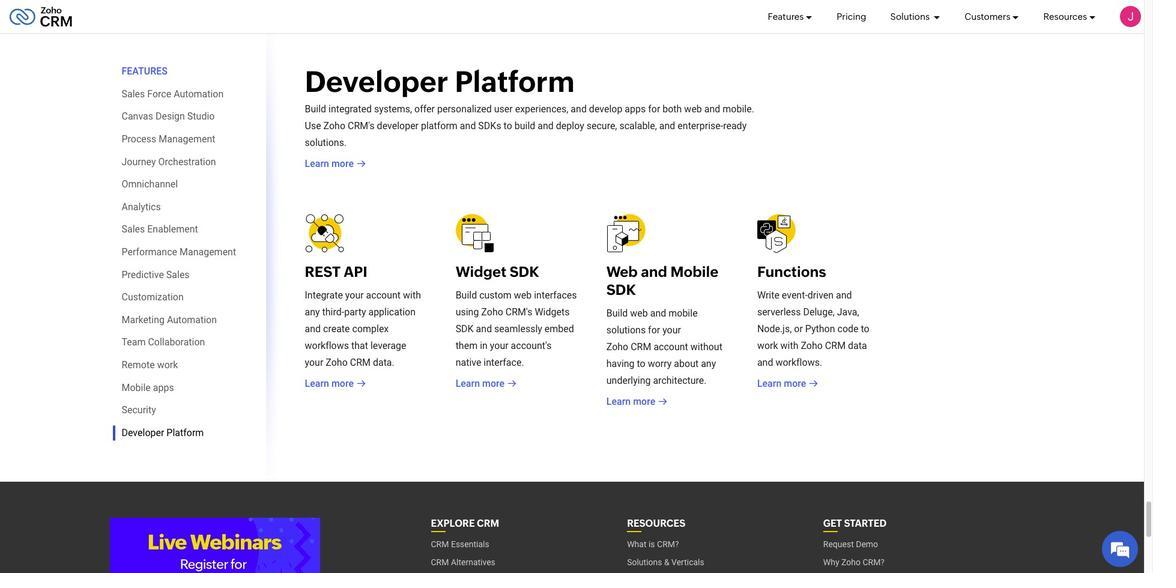 Task type: describe. For each thing, give the bounding box(es) containing it.
enterprise-
[[678, 120, 723, 132]]

crm? for what is crm?
[[657, 539, 679, 549]]

and inside the web and mobile sdk
[[641, 264, 668, 280]]

design
[[156, 111, 185, 122]]

resources
[[1044, 11, 1087, 21]]

mobile inside the web and mobile sdk
[[671, 264, 719, 280]]

build custom web interfaces using
[[456, 290, 577, 318]]

crm? for why zoho crm?
[[863, 557, 885, 567]]

data
[[848, 340, 867, 352]]

web inside build integrated systems, offer personalized user experiences, and develop apps for both web and mobile. use
[[684, 104, 702, 115]]

build integrated systems, offer personalized user experiences, and develop apps for both web and mobile. use
[[305, 104, 754, 132]]

event-
[[782, 290, 808, 301]]

zoho crm's for custom
[[481, 307, 533, 318]]

team
[[122, 337, 146, 348]]

started
[[844, 518, 887, 529]]

learn more link down "workflows."
[[757, 377, 818, 391]]

sales force automation
[[122, 88, 224, 100]]

sdk for widget sdk
[[510, 264, 539, 280]]

party
[[344, 307, 366, 318]]

1 vertical spatial apps
[[153, 382, 174, 393]]

leverage
[[371, 340, 406, 352]]

0 vertical spatial platform
[[455, 65, 575, 99]]

and inside widgets sdk and seamlessly embed them in your account's native interface.
[[476, 323, 492, 335]]

worry
[[648, 358, 672, 370]]

predictive sales
[[122, 269, 190, 280]]

zoho down custom
[[481, 307, 503, 318]]

explore
[[431, 518, 475, 529]]

remote work
[[122, 359, 178, 371]]

scalable,
[[620, 120, 657, 132]]

personalized
[[437, 104, 492, 115]]

learn more for widget
[[456, 378, 505, 389]]

process management
[[122, 133, 215, 145]]

security
[[122, 404, 156, 416]]

native
[[456, 357, 481, 368]]

both
[[663, 104, 682, 115]]

0 horizontal spatial mobile
[[122, 382, 151, 393]]

solutions & verticals link
[[627, 553, 705, 571]]

account inside account without having to worry about any underlying architecture.
[[654, 341, 688, 353]]

studio
[[187, 111, 215, 122]]

python
[[805, 323, 835, 335]]

interface.
[[484, 357, 524, 368]]

experiences,
[[515, 104, 569, 115]]

to inside developer platform and sdks to build and deploy secure, scalable, and enterprise-ready solutions.
[[504, 120, 512, 132]]

with inside integrate your account with any third-party application and create complex workflows that leverage your
[[403, 290, 421, 301]]

0 vertical spatial developer
[[305, 65, 449, 99]]

verticals
[[672, 557, 705, 567]]

1 vertical spatial work
[[157, 359, 178, 371]]

to inside account without having to worry about any underlying architecture.
[[637, 358, 646, 370]]

your up party
[[345, 290, 364, 301]]

zoho down "python"
[[801, 340, 823, 352]]

request
[[824, 539, 854, 549]]

web and mobile sdk
[[607, 264, 719, 298]]

and inside 'write event-driven and serverless deluge, java, node.js, or python code to work with'
[[836, 290, 852, 301]]

underlying
[[607, 375, 651, 386]]

marketing automation
[[122, 314, 217, 326]]

rest api
[[305, 264, 368, 280]]

deluge,
[[804, 307, 835, 318]]

for inside build integrated systems, offer personalized user experiences, and develop apps for both web and mobile. use
[[648, 104, 660, 115]]

enablement
[[147, 224, 198, 235]]

rest
[[305, 264, 341, 280]]

more for widget
[[482, 378, 505, 389]]

interfaces
[[534, 290, 577, 301]]

build inside build web and mobile solutions for your zoho crm
[[607, 308, 628, 319]]

account without having to worry about any underlying architecture.
[[607, 341, 723, 386]]

that
[[351, 340, 368, 352]]

driven
[[808, 290, 834, 301]]

widget sdk
[[456, 264, 539, 280]]

sdks
[[478, 120, 501, 132]]

james peterson image
[[1120, 6, 1141, 27]]

more down "workflows."
[[784, 378, 806, 389]]

java,
[[837, 307, 859, 318]]

to inside 'write event-driven and serverless deluge, java, node.js, or python code to work with'
[[861, 323, 870, 335]]

your inside widgets sdk and seamlessly embed them in your account's native interface.
[[490, 340, 509, 352]]

0 horizontal spatial platform
[[167, 427, 204, 438]]

workflows
[[305, 340, 349, 352]]

having
[[607, 358, 635, 370]]

web
[[607, 264, 638, 280]]

your inside build web and mobile solutions for your zoho crm
[[663, 325, 681, 336]]

&
[[664, 557, 670, 567]]

pricing link
[[837, 0, 867, 33]]

use
[[305, 120, 321, 132]]

why zoho crm?
[[824, 557, 885, 567]]

and down the both
[[660, 120, 675, 132]]

in
[[480, 340, 488, 352]]

crm down crm essentials link
[[431, 557, 449, 567]]

learn more link down the solutions.
[[305, 157, 366, 171]]

zoho crm live webinars 2023 footer image
[[110, 518, 320, 573]]

process
[[122, 133, 156, 145]]

seamlessly
[[494, 323, 542, 335]]

predictive
[[122, 269, 164, 280]]

learn more for web
[[607, 396, 656, 407]]

learn more down the solutions.
[[305, 158, 354, 170]]

get
[[824, 518, 842, 529]]

why
[[824, 557, 840, 567]]

complex
[[352, 323, 389, 335]]

application
[[369, 307, 416, 318]]

menu shadow image
[[266, 0, 284, 506]]

learn more link for web
[[607, 395, 668, 409]]

omnichannel
[[122, 179, 178, 190]]

0 horizontal spatial developer platform
[[122, 427, 204, 438]]

zoho inside build web and mobile solutions for your zoho crm
[[607, 341, 629, 353]]

zoho up the solutions.
[[324, 120, 345, 132]]

zoho down request demo
[[842, 557, 861, 567]]

more down the solutions.
[[332, 158, 354, 170]]

why zoho crm? link
[[824, 553, 885, 571]]

developer
[[377, 120, 419, 132]]

essentials
[[451, 539, 489, 549]]

crm alternatives
[[431, 557, 496, 567]]

integrate
[[305, 290, 343, 301]]

1 vertical spatial developer
[[122, 427, 164, 438]]

workflows.
[[776, 357, 823, 368]]

analytics
[[122, 201, 161, 213]]

customers
[[965, 11, 1011, 21]]

account's
[[511, 340, 552, 352]]

data.
[[373, 357, 395, 368]]

sdk for widgets sdk and seamlessly embed them in your account's native interface.
[[456, 323, 474, 335]]

performance management
[[122, 246, 236, 258]]



Task type: vqa. For each thing, say whether or not it's contained in the screenshot.
personalized
yes



Task type: locate. For each thing, give the bounding box(es) containing it.
1 horizontal spatial web
[[630, 308, 648, 319]]

zoho crm logo image
[[9, 3, 73, 30]]

1 vertical spatial sales
[[122, 224, 145, 235]]

ready
[[723, 120, 747, 132]]

remote
[[122, 359, 155, 371]]

and
[[571, 104, 587, 115], [705, 104, 721, 115], [460, 120, 476, 132], [538, 120, 554, 132], [660, 120, 675, 132], [641, 264, 668, 280], [836, 290, 852, 301], [650, 308, 666, 319], [305, 323, 321, 335], [476, 323, 492, 335], [757, 357, 773, 368]]

1 horizontal spatial build
[[456, 290, 477, 301]]

using
[[456, 307, 479, 318]]

1 vertical spatial crm?
[[863, 557, 885, 567]]

solutions
[[891, 11, 932, 21], [627, 557, 662, 567]]

learn down the solutions.
[[305, 158, 329, 170]]

0 horizontal spatial solutions
[[627, 557, 662, 567]]

zoho crm's down custom
[[481, 307, 533, 318]]

0 vertical spatial sales
[[122, 88, 145, 100]]

crm's for integrated
[[348, 120, 375, 132]]

1 vertical spatial developer platform
[[122, 427, 204, 438]]

and up enterprise-
[[705, 104, 721, 115]]

custom
[[479, 290, 512, 301]]

2 horizontal spatial build
[[607, 308, 628, 319]]

1 horizontal spatial zoho crm's
[[481, 307, 533, 318]]

learn for web
[[607, 396, 631, 407]]

1 horizontal spatial sdk
[[510, 264, 539, 280]]

1 horizontal spatial developer
[[305, 65, 449, 99]]

sdk inside widgets sdk and seamlessly embed them in your account's native interface.
[[456, 323, 474, 335]]

them
[[456, 340, 478, 352]]

0 vertical spatial management
[[159, 133, 215, 145]]

sales enablement
[[122, 224, 198, 235]]

with
[[403, 290, 421, 301], [781, 340, 799, 352]]

1 vertical spatial with
[[781, 340, 799, 352]]

1 vertical spatial automation
[[167, 314, 217, 326]]

learn more down native
[[456, 378, 505, 389]]

1 horizontal spatial apps
[[625, 104, 646, 115]]

1 vertical spatial to
[[861, 323, 870, 335]]

1 vertical spatial crm's
[[506, 307, 533, 318]]

solutions for solutions & verticals
[[627, 557, 662, 567]]

crm alternatives link
[[431, 553, 496, 571]]

zoho crm's down integrated
[[324, 120, 375, 132]]

zoho up the having
[[607, 341, 629, 353]]

solutions
[[607, 325, 646, 336]]

for left the both
[[648, 104, 660, 115]]

any inside integrate your account with any third-party application and create complex workflows that leverage your
[[305, 307, 320, 318]]

learn more link for rest
[[305, 377, 366, 391]]

alternatives
[[451, 557, 496, 567]]

build inside build integrated systems, offer personalized user experiences, and develop apps for both web and mobile. use
[[305, 104, 326, 115]]

2 vertical spatial build
[[607, 308, 628, 319]]

solutions for solutions
[[891, 11, 932, 21]]

0 horizontal spatial apps
[[153, 382, 174, 393]]

crm down solutions
[[631, 341, 651, 353]]

crm inside build web and mobile solutions for your zoho crm
[[631, 341, 651, 353]]

1 vertical spatial management
[[180, 246, 236, 258]]

and left "mobile"
[[650, 308, 666, 319]]

and up workflows
[[305, 323, 321, 335]]

0 vertical spatial crm?
[[657, 539, 679, 549]]

request demo
[[824, 539, 878, 549]]

management
[[159, 133, 215, 145], [180, 246, 236, 258]]

web inside build web and mobile solutions for your zoho crm
[[630, 308, 648, 319]]

learn more link down zoho crm data.
[[305, 377, 366, 391]]

sales down performance management
[[166, 269, 190, 280]]

platform up 'user'
[[455, 65, 575, 99]]

any
[[305, 307, 320, 318], [701, 358, 716, 370]]

build inside build custom web interfaces using
[[456, 290, 477, 301]]

learn down workflows
[[305, 378, 329, 389]]

2 horizontal spatial to
[[861, 323, 870, 335]]

1 horizontal spatial account
[[654, 341, 688, 353]]

sdk down 'web'
[[607, 282, 636, 298]]

systems,
[[374, 104, 412, 115]]

0 vertical spatial with
[[403, 290, 421, 301]]

2 horizontal spatial web
[[684, 104, 702, 115]]

code
[[838, 323, 859, 335]]

web right custom
[[514, 290, 532, 301]]

0 vertical spatial for
[[648, 104, 660, 115]]

zoho crm's
[[324, 120, 375, 132], [481, 307, 533, 318]]

0 horizontal spatial build
[[305, 104, 326, 115]]

what
[[627, 539, 647, 549]]

features link
[[768, 0, 813, 33]]

and down experiences,
[[538, 120, 554, 132]]

automation up collaboration
[[167, 314, 217, 326]]

and up java,
[[836, 290, 852, 301]]

build up solutions
[[607, 308, 628, 319]]

crm essentials
[[431, 539, 489, 549]]

sales for sales force automation
[[122, 88, 145, 100]]

learn for rest
[[305, 378, 329, 389]]

solutions down is
[[627, 557, 662, 567]]

journey orchestration
[[122, 156, 216, 167]]

learn more link down underlying
[[607, 395, 668, 409]]

sales up canvas on the left of page
[[122, 88, 145, 100]]

0 vertical spatial zoho crm's
[[324, 120, 375, 132]]

with inside 'write event-driven and serverless deluge, java, node.js, or python code to work with'
[[781, 340, 799, 352]]

more down zoho crm data.
[[332, 378, 354, 389]]

0 vertical spatial mobile
[[671, 264, 719, 280]]

and inside integrate your account with any third-party application and create complex workflows that leverage your
[[305, 323, 321, 335]]

automation up studio on the left of the page
[[174, 88, 224, 100]]

force
[[147, 88, 171, 100]]

write
[[757, 290, 780, 301]]

developer up 'systems,'
[[305, 65, 449, 99]]

2 vertical spatial web
[[630, 308, 648, 319]]

crm's up seamlessly at the bottom left of the page
[[506, 307, 533, 318]]

crm up essentials
[[477, 518, 499, 529]]

create
[[323, 323, 350, 335]]

third-
[[322, 307, 344, 318]]

0 vertical spatial account
[[366, 290, 401, 301]]

0 horizontal spatial work
[[157, 359, 178, 371]]

more down underlying
[[633, 396, 656, 407]]

work
[[757, 340, 778, 352], [157, 359, 178, 371]]

1 for from the top
[[648, 104, 660, 115]]

more down interface.
[[482, 378, 505, 389]]

learn down "workflows."
[[757, 378, 782, 389]]

zoho crm's for integrated
[[324, 120, 375, 132]]

crm down explore
[[431, 539, 449, 549]]

0 vertical spatial to
[[504, 120, 512, 132]]

platform
[[421, 120, 458, 132]]

deploy
[[556, 120, 584, 132]]

2 horizontal spatial sdk
[[607, 282, 636, 298]]

0 vertical spatial build
[[305, 104, 326, 115]]

1 horizontal spatial platform
[[455, 65, 575, 99]]

1 vertical spatial web
[[514, 290, 532, 301]]

developer
[[305, 65, 449, 99], [122, 427, 164, 438]]

management for process management
[[159, 133, 215, 145]]

developer platform
[[305, 65, 575, 99], [122, 427, 204, 438]]

customization
[[122, 292, 184, 303]]

zoho crm data.
[[326, 357, 395, 368]]

1 vertical spatial zoho crm's
[[481, 307, 533, 318]]

mobile down remote
[[122, 382, 151, 393]]

sdk up build custom web interfaces using
[[510, 264, 539, 280]]

0 vertical spatial crm's
[[348, 120, 375, 132]]

0 vertical spatial sdk
[[510, 264, 539, 280]]

what is crm?
[[627, 539, 679, 549]]

work inside 'write event-driven and serverless deluge, java, node.js, or python code to work with'
[[757, 340, 778, 352]]

0 vertical spatial developer platform
[[305, 65, 575, 99]]

more for web
[[633, 396, 656, 407]]

and down personalized
[[460, 120, 476, 132]]

features
[[768, 11, 804, 21]]

build for build integrated systems, offer personalized user experiences, and develop apps for both web and mobile. use
[[305, 104, 326, 115]]

get started
[[824, 518, 887, 529]]

marketing
[[122, 314, 165, 326]]

any down without
[[701, 358, 716, 370]]

apps inside build integrated systems, offer personalized user experiences, and develop apps for both web and mobile. use
[[625, 104, 646, 115]]

orchestration
[[158, 156, 216, 167]]

crm's down integrated
[[348, 120, 375, 132]]

1 horizontal spatial mobile
[[671, 264, 719, 280]]

web up solutions
[[630, 308, 648, 319]]

learn more down zoho crm data.
[[305, 378, 354, 389]]

web up enterprise-
[[684, 104, 702, 115]]

sales for sales enablement
[[122, 224, 145, 235]]

learn more link for widget
[[456, 377, 517, 391]]

with up application
[[403, 290, 421, 301]]

0 vertical spatial solutions
[[891, 11, 932, 21]]

1 vertical spatial platform
[[167, 427, 204, 438]]

account up worry
[[654, 341, 688, 353]]

0 vertical spatial apps
[[625, 104, 646, 115]]

and inside build web and mobile solutions for your zoho crm
[[650, 308, 666, 319]]

0 horizontal spatial account
[[366, 290, 401, 301]]

crm? down demo
[[863, 557, 885, 567]]

sdk inside the web and mobile sdk
[[607, 282, 636, 298]]

management up orchestration at the left of page
[[159, 133, 215, 145]]

with down or
[[781, 340, 799, 352]]

crm down that
[[350, 357, 371, 368]]

your
[[345, 290, 364, 301], [663, 325, 681, 336], [490, 340, 509, 352], [305, 357, 323, 368]]

apps up scalable,
[[625, 104, 646, 115]]

your down workflows
[[305, 357, 323, 368]]

2 vertical spatial sales
[[166, 269, 190, 280]]

2 vertical spatial sdk
[[456, 323, 474, 335]]

to right code
[[861, 323, 870, 335]]

0 horizontal spatial developer
[[122, 427, 164, 438]]

and up deploy
[[571, 104, 587, 115]]

crm
[[825, 340, 846, 352], [631, 341, 651, 353], [350, 357, 371, 368], [477, 518, 499, 529], [431, 539, 449, 549], [431, 557, 449, 567]]

any inside account without having to worry about any underlying architecture.
[[701, 358, 716, 370]]

1 vertical spatial mobile
[[122, 382, 151, 393]]

and up in
[[476, 323, 492, 335]]

crm? right is
[[657, 539, 679, 549]]

1 vertical spatial account
[[654, 341, 688, 353]]

more
[[332, 158, 354, 170], [332, 378, 354, 389], [482, 378, 505, 389], [784, 378, 806, 389], [633, 396, 656, 407]]

1 horizontal spatial solutions
[[891, 11, 932, 21]]

build web and mobile solutions for your zoho crm
[[607, 308, 698, 353]]

your right in
[[490, 340, 509, 352]]

0 horizontal spatial any
[[305, 307, 320, 318]]

0 horizontal spatial zoho crm's
[[324, 120, 375, 132]]

mobile up "mobile"
[[671, 264, 719, 280]]

mobile
[[671, 264, 719, 280], [122, 382, 151, 393]]

1 horizontal spatial crm's
[[506, 307, 533, 318]]

1 horizontal spatial to
[[637, 358, 646, 370]]

build up use
[[305, 104, 326, 115]]

developer down security
[[122, 427, 164, 438]]

more for rest
[[332, 378, 354, 389]]

0 horizontal spatial crm's
[[348, 120, 375, 132]]

account inside integrate your account with any third-party application and create complex workflows that leverage your
[[366, 290, 401, 301]]

learn down underlying
[[607, 396, 631, 407]]

integrate your account with any third-party application and create complex workflows that leverage your
[[305, 290, 421, 368]]

offer
[[415, 104, 435, 115]]

work down team collaboration
[[157, 359, 178, 371]]

for inside build web and mobile solutions for your zoho crm
[[648, 325, 660, 336]]

apps down remote work
[[153, 382, 174, 393]]

request demo link
[[824, 535, 878, 553]]

architecture.
[[653, 375, 707, 386]]

1 vertical spatial solutions
[[627, 557, 662, 567]]

account up application
[[366, 290, 401, 301]]

0 vertical spatial web
[[684, 104, 702, 115]]

1 vertical spatial build
[[456, 290, 477, 301]]

collaboration
[[148, 337, 205, 348]]

developer platform down security
[[122, 427, 204, 438]]

solutions right pricing
[[891, 11, 932, 21]]

for right solutions
[[648, 325, 660, 336]]

and inside data and workflows.
[[757, 357, 773, 368]]

web inside build custom web interfaces using
[[514, 290, 532, 301]]

or
[[794, 323, 803, 335]]

write event-driven and serverless deluge, java, node.js, or python code to work with
[[757, 290, 870, 352]]

api
[[344, 264, 368, 280]]

0 vertical spatial work
[[757, 340, 778, 352]]

any down integrate
[[305, 307, 320, 318]]

learn more down "workflows."
[[757, 378, 806, 389]]

build for build custom web interfaces using
[[456, 290, 477, 301]]

platform down mobile apps
[[167, 427, 204, 438]]

features
[[122, 66, 168, 77]]

1 horizontal spatial work
[[757, 340, 778, 352]]

2 for from the top
[[648, 325, 660, 336]]

and left "workflows."
[[757, 357, 773, 368]]

1 vertical spatial any
[[701, 358, 716, 370]]

zoho down workflows
[[326, 357, 348, 368]]

1 vertical spatial sdk
[[607, 282, 636, 298]]

1 vertical spatial for
[[648, 325, 660, 336]]

account
[[366, 290, 401, 301], [654, 341, 688, 353]]

management down enablement
[[180, 246, 236, 258]]

resources link
[[1044, 0, 1096, 33]]

about
[[674, 358, 699, 370]]

1 horizontal spatial with
[[781, 340, 799, 352]]

widget
[[456, 264, 507, 280]]

learn more down underlying
[[607, 396, 656, 407]]

0 vertical spatial any
[[305, 307, 320, 318]]

demo
[[856, 539, 878, 549]]

crm down code
[[825, 340, 846, 352]]

sales down analytics
[[122, 224, 145, 235]]

solutions.
[[305, 137, 347, 149]]

developer platform up offer
[[305, 65, 575, 99]]

2 vertical spatial to
[[637, 358, 646, 370]]

0 vertical spatial automation
[[174, 88, 224, 100]]

your down "mobile"
[[663, 325, 681, 336]]

mobile
[[669, 308, 698, 319]]

management for performance management
[[180, 246, 236, 258]]

learn down native
[[456, 378, 480, 389]]

0 horizontal spatial crm?
[[657, 539, 679, 549]]

0 horizontal spatial to
[[504, 120, 512, 132]]

1 horizontal spatial crm?
[[863, 557, 885, 567]]

0 horizontal spatial sdk
[[456, 323, 474, 335]]

sdk up them
[[456, 323, 474, 335]]

learn more link down native
[[456, 377, 517, 391]]

solutions & verticals
[[627, 557, 705, 567]]

0 horizontal spatial web
[[514, 290, 532, 301]]

integrated
[[329, 104, 372, 115]]

build up using at the left
[[456, 290, 477, 301]]

user
[[494, 104, 513, 115]]

to left build on the left of the page
[[504, 120, 512, 132]]

learn for widget
[[456, 378, 480, 389]]

1 horizontal spatial any
[[701, 358, 716, 370]]

learn more for rest
[[305, 378, 354, 389]]

crm essentials link
[[431, 535, 489, 553]]

and right 'web'
[[641, 264, 668, 280]]

crm's for custom
[[506, 307, 533, 318]]

0 horizontal spatial with
[[403, 290, 421, 301]]

mobile apps
[[122, 382, 174, 393]]

1 horizontal spatial developer platform
[[305, 65, 575, 99]]

build
[[515, 120, 535, 132]]

sdk
[[510, 264, 539, 280], [607, 282, 636, 298], [456, 323, 474, 335]]

to left worry
[[637, 358, 646, 370]]

work down node.js,
[[757, 340, 778, 352]]



